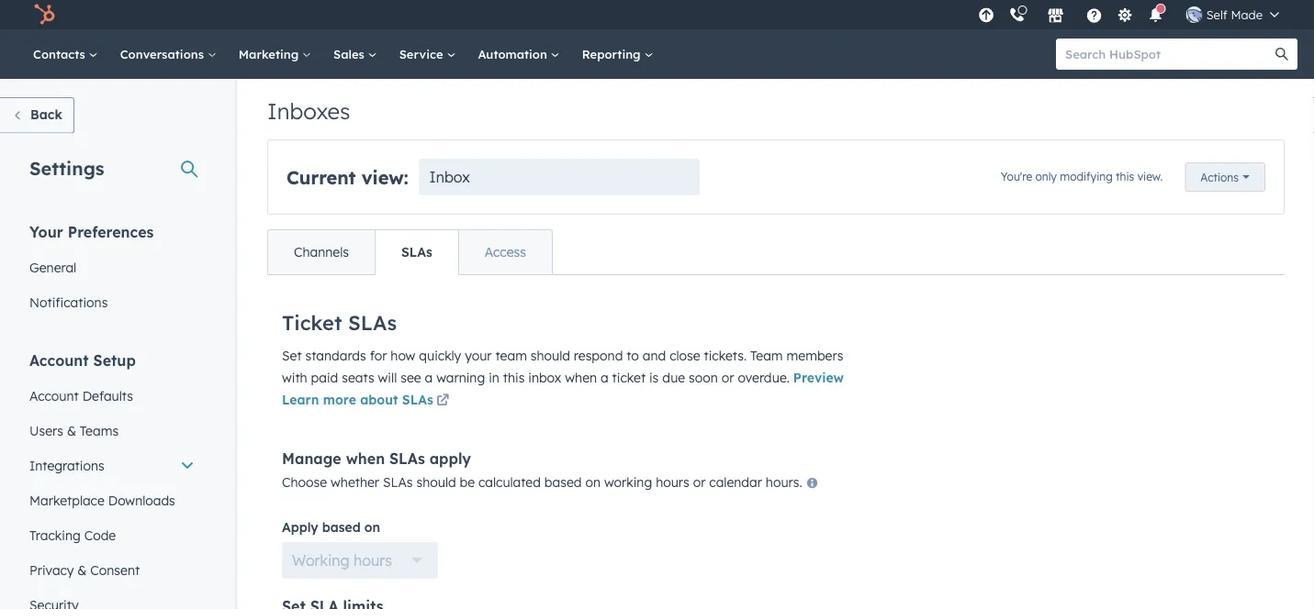 Task type: locate. For each thing, give the bounding box(es) containing it.
working hours button
[[282, 543, 438, 579]]

account for account defaults
[[29, 388, 79, 404]]

on
[[585, 474, 601, 490], [364, 520, 380, 536]]

working
[[292, 552, 350, 570]]

slas left apply in the bottom left of the page
[[389, 450, 425, 468]]

your
[[465, 348, 492, 364]]

should up inbox
[[531, 348, 570, 364]]

in
[[489, 370, 499, 386]]

made
[[1231, 7, 1263, 22]]

a right see
[[425, 370, 433, 386]]

tab list containing channels
[[267, 230, 553, 276]]

quickly
[[419, 348, 461, 364]]

account up account defaults
[[29, 351, 89, 370]]

calculated
[[478, 474, 541, 490]]

0 vertical spatial when
[[565, 370, 597, 386]]

a down respond
[[601, 370, 609, 386]]

& right users
[[67, 423, 76, 439]]

link opens in a new window image
[[436, 391, 449, 413], [436, 395, 449, 408]]

apply
[[430, 450, 471, 468]]

& inside 'users & teams' link
[[67, 423, 76, 439]]

a
[[425, 370, 433, 386], [601, 370, 609, 386]]

working
[[604, 474, 652, 490]]

channels
[[294, 244, 349, 260]]

contacts link
[[22, 29, 109, 79]]

based up working hours
[[322, 520, 361, 536]]

& right the privacy
[[77, 562, 87, 579]]

hours inside working hours popup button
[[354, 552, 392, 570]]

account setup
[[29, 351, 136, 370]]

self
[[1206, 7, 1228, 22]]

overdue.
[[738, 370, 790, 386]]

users
[[29, 423, 63, 439]]

preferences
[[68, 223, 154, 241]]

this left view. at top right
[[1116, 170, 1134, 183]]

1 horizontal spatial or
[[722, 370, 734, 386]]

1 horizontal spatial should
[[531, 348, 570, 364]]

about
[[360, 392, 398, 408]]

this
[[1116, 170, 1134, 183], [503, 370, 525, 386]]

help image
[[1086, 8, 1103, 25]]

1 vertical spatial hours
[[354, 552, 392, 570]]

access
[[485, 244, 526, 260]]

channels link
[[268, 231, 375, 275]]

2 a from the left
[[601, 370, 609, 386]]

1 vertical spatial when
[[346, 450, 385, 468]]

reporting link
[[571, 29, 664, 79]]

how
[[391, 348, 415, 364]]

account
[[29, 351, 89, 370], [29, 388, 79, 404]]

1 horizontal spatial based
[[544, 474, 582, 490]]

or down tickets.
[[722, 370, 734, 386]]

tab list
[[267, 230, 553, 276]]

hubspot image
[[33, 4, 55, 26]]

slas down manage when slas apply
[[383, 474, 413, 490]]

tracking code
[[29, 528, 116, 544]]

back
[[30, 107, 62, 123]]

0 vertical spatial or
[[722, 370, 734, 386]]

0 vertical spatial &
[[67, 423, 76, 439]]

0 vertical spatial on
[[585, 474, 601, 490]]

account inside account defaults link
[[29, 388, 79, 404]]

0 horizontal spatial &
[[67, 423, 76, 439]]

actions button
[[1185, 163, 1266, 192]]

0 horizontal spatial or
[[693, 474, 706, 490]]

1 horizontal spatial &
[[77, 562, 87, 579]]

hours.
[[766, 474, 802, 490]]

should inside set standards for how quickly your team should respond to and close tickets. team members with paid seats will see a warning in this inbox when a ticket is due soon or overdue. preview
[[531, 348, 570, 364]]

paid
[[311, 370, 338, 386]]

Search HubSpot search field
[[1056, 39, 1281, 70]]

0 vertical spatial based
[[544, 474, 582, 490]]

marketing
[[239, 46, 302, 62]]

slas down view:
[[401, 244, 432, 260]]

notifications image
[[1148, 8, 1164, 25]]

marketing link
[[228, 29, 322, 79]]

this right in
[[503, 370, 525, 386]]

settings
[[29, 157, 104, 180]]

team
[[495, 348, 527, 364]]

calendar
[[709, 474, 762, 490]]

choose whether slas should be calculated based on working hours or calendar hours.
[[282, 474, 806, 490]]

1 account from the top
[[29, 351, 89, 370]]

reporting
[[582, 46, 644, 62]]

account up users
[[29, 388, 79, 404]]

when up whether at the bottom left of the page
[[346, 450, 385, 468]]

slas
[[401, 244, 432, 260], [348, 310, 397, 335], [402, 392, 433, 408], [389, 450, 425, 468], [383, 474, 413, 490]]

1 vertical spatial or
[[693, 474, 706, 490]]

0 horizontal spatial on
[[364, 520, 380, 536]]

service
[[399, 46, 447, 62]]

whether
[[331, 474, 379, 490]]

1 vertical spatial based
[[322, 520, 361, 536]]

conversations
[[120, 46, 207, 62]]

you're
[[1001, 170, 1032, 183]]

2 account from the top
[[29, 388, 79, 404]]

working hours
[[292, 552, 392, 570]]

1 horizontal spatial this
[[1116, 170, 1134, 183]]

2 link opens in a new window image from the top
[[436, 395, 449, 408]]

tracking
[[29, 528, 81, 544]]

on up working hours popup button
[[364, 520, 380, 536]]

when inside set standards for how quickly your team should respond to and close tickets. team members with paid seats will see a warning in this inbox when a ticket is due soon or overdue. preview
[[565, 370, 597, 386]]

based right calculated
[[544, 474, 582, 490]]

marketplace downloads link
[[18, 484, 206, 518]]

sales link
[[322, 29, 388, 79]]

or left calendar
[[693, 474, 706, 490]]

be
[[460, 474, 475, 490]]

marketplace downloads
[[29, 493, 175, 509]]

setup
[[93, 351, 136, 370]]

1 vertical spatial this
[[503, 370, 525, 386]]

marketplaces image
[[1048, 8, 1064, 25]]

1 horizontal spatial when
[[565, 370, 597, 386]]

1 vertical spatial should
[[416, 474, 456, 490]]

1 horizontal spatial a
[[601, 370, 609, 386]]

for
[[370, 348, 387, 364]]

manage when slas apply
[[282, 450, 471, 468]]

calling icon button
[[1002, 3, 1033, 27]]

based
[[544, 474, 582, 490], [322, 520, 361, 536]]

should down apply in the bottom left of the page
[[416, 474, 456, 490]]

1 vertical spatial &
[[77, 562, 87, 579]]

1 a from the left
[[425, 370, 433, 386]]

0 horizontal spatial hours
[[354, 552, 392, 570]]

and
[[643, 348, 666, 364]]

marketplaces button
[[1037, 0, 1075, 29]]

when
[[565, 370, 597, 386], [346, 450, 385, 468]]

link opens in a new window image inside learn more about slas link
[[436, 395, 449, 408]]

0 vertical spatial account
[[29, 351, 89, 370]]

1 horizontal spatial hours
[[656, 474, 689, 490]]

ticket
[[282, 310, 342, 335]]

preview button
[[793, 370, 844, 386]]

0 horizontal spatial a
[[425, 370, 433, 386]]

self made button
[[1175, 0, 1290, 29]]

your preferences element
[[18, 222, 206, 320]]

more
[[323, 392, 356, 408]]

privacy & consent
[[29, 562, 140, 579]]

1 vertical spatial account
[[29, 388, 79, 404]]

0 horizontal spatial based
[[322, 520, 361, 536]]

on left working
[[585, 474, 601, 490]]

& inside privacy & consent link
[[77, 562, 87, 579]]

calling icon image
[[1009, 7, 1026, 24]]

slas link
[[375, 231, 458, 275]]

warning
[[436, 370, 485, 386]]

members
[[787, 348, 843, 364]]

when down respond
[[565, 370, 597, 386]]

you're only modifying this view.
[[1001, 170, 1163, 183]]

0 horizontal spatial this
[[503, 370, 525, 386]]

0 vertical spatial should
[[531, 348, 570, 364]]

1 vertical spatial on
[[364, 520, 380, 536]]



Task type: describe. For each thing, give the bounding box(es) containing it.
current view:
[[287, 166, 408, 189]]

soon
[[689, 370, 718, 386]]

users & teams
[[29, 423, 119, 439]]

upgrade link
[[975, 5, 998, 24]]

0 vertical spatial hours
[[656, 474, 689, 490]]

preview
[[793, 370, 844, 386]]

ticket
[[612, 370, 646, 386]]

inbox button
[[419, 159, 700, 196]]

access link
[[458, 231, 552, 275]]

upgrade image
[[978, 8, 995, 24]]

integrations button
[[18, 449, 206, 484]]

general
[[29, 259, 76, 276]]

slas up for at the bottom of page
[[348, 310, 397, 335]]

automation
[[478, 46, 551, 62]]

actions
[[1201, 170, 1239, 184]]

tickets.
[[704, 348, 747, 364]]

privacy & consent link
[[18, 553, 206, 588]]

& for users
[[67, 423, 76, 439]]

0 horizontal spatial should
[[416, 474, 456, 490]]

due
[[662, 370, 685, 386]]

team
[[750, 348, 783, 364]]

code
[[84, 528, 116, 544]]

inbox
[[429, 168, 470, 186]]

general link
[[18, 250, 206, 285]]

view.
[[1138, 170, 1163, 183]]

learn more about slas
[[282, 392, 433, 408]]

search button
[[1266, 39, 1298, 70]]

learn
[[282, 392, 319, 408]]

& for privacy
[[77, 562, 87, 579]]

sales
[[333, 46, 368, 62]]

search image
[[1276, 48, 1288, 61]]

notifications button
[[1140, 0, 1172, 29]]

your
[[29, 223, 63, 241]]

consent
[[90, 562, 140, 579]]

account setup element
[[18, 350, 206, 610]]

learn more about slas link
[[282, 391, 453, 413]]

account defaults link
[[18, 379, 206, 414]]

1 link opens in a new window image from the top
[[436, 391, 449, 413]]

set
[[282, 348, 302, 364]]

notifications
[[29, 294, 108, 310]]

to
[[627, 348, 639, 364]]

manage
[[282, 450, 341, 468]]

inboxes
[[267, 97, 350, 125]]

downloads
[[108, 493, 175, 509]]

ruby anderson image
[[1186, 6, 1203, 23]]

this inside set standards for how quickly your team should respond to and close tickets. team members with paid seats will see a warning in this inbox when a ticket is due soon or overdue. preview
[[503, 370, 525, 386]]

contacts
[[33, 46, 89, 62]]

or inside set standards for how quickly your team should respond to and close tickets. team members with paid seats will see a warning in this inbox when a ticket is due soon or overdue. preview
[[722, 370, 734, 386]]

service link
[[388, 29, 467, 79]]

choose
[[282, 474, 327, 490]]

only
[[1036, 170, 1057, 183]]

users & teams link
[[18, 414, 206, 449]]

apply based on
[[282, 520, 380, 536]]

self made
[[1206, 7, 1263, 22]]

settings link
[[1114, 5, 1137, 24]]

back link
[[0, 97, 74, 134]]

self made menu
[[973, 0, 1292, 29]]

will
[[378, 370, 397, 386]]

hubspot link
[[22, 4, 69, 26]]

view:
[[361, 166, 408, 189]]

modifying
[[1060, 170, 1113, 183]]

account for account setup
[[29, 351, 89, 370]]

conversations link
[[109, 29, 228, 79]]

integrations
[[29, 458, 104, 474]]

apply
[[282, 520, 318, 536]]

0 horizontal spatial when
[[346, 450, 385, 468]]

slas down see
[[402, 392, 433, 408]]

close
[[670, 348, 700, 364]]

set standards for how quickly your team should respond to and close tickets. team members with paid seats will see a warning in this inbox when a ticket is due soon or overdue. preview
[[282, 348, 844, 386]]

marketplace
[[29, 493, 105, 509]]

1 horizontal spatial on
[[585, 474, 601, 490]]

slas inside tab list
[[401, 244, 432, 260]]

your preferences
[[29, 223, 154, 241]]

account defaults
[[29, 388, 133, 404]]

automation link
[[467, 29, 571, 79]]

settings image
[[1117, 8, 1133, 24]]

respond
[[574, 348, 623, 364]]

tracking code link
[[18, 518, 206, 553]]

see
[[401, 370, 421, 386]]

defaults
[[82, 388, 133, 404]]

0 vertical spatial this
[[1116, 170, 1134, 183]]

current
[[287, 166, 356, 189]]

with
[[282, 370, 307, 386]]



Task type: vqa. For each thing, say whether or not it's contained in the screenshot.
Help dropdown button
yes



